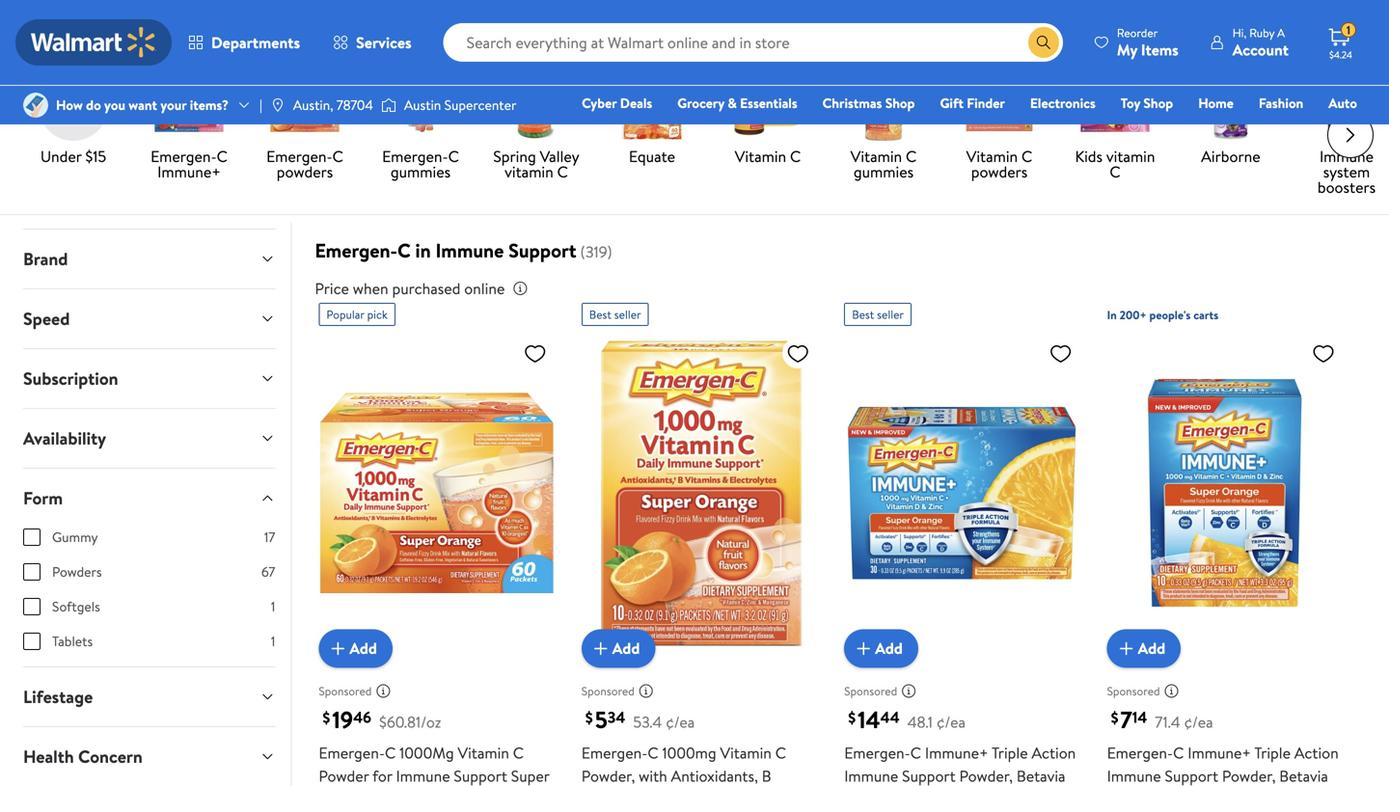 Task type: locate. For each thing, give the bounding box(es) containing it.
1 best from the left
[[589, 307, 612, 323]]

best for 14
[[852, 307, 875, 323]]

immune up boosters
[[1320, 146, 1374, 167]]

triple inside $ 14 44 48.1 ¢/ea emergen-c immune+ triple action immune support powder, betavi
[[992, 743, 1028, 764]]

14 left 71.4
[[1133, 707, 1148, 728]]

emergen-c gummies link
[[371, 72, 471, 183]]

$ left 5
[[586, 708, 593, 729]]

emergen-c powders image
[[270, 72, 340, 141]]

$ left 19
[[323, 708, 330, 729]]

add button up the 34
[[582, 630, 656, 668]]

1 horizontal spatial immune+
[[925, 743, 989, 764]]

shop
[[886, 94, 915, 112], [1144, 94, 1174, 112]]

add up ad disclaimer and feedback for ingridsponsoredproducts icon
[[350, 638, 377, 659]]

14
[[858, 704, 881, 736], [1133, 707, 1148, 728]]

tablets
[[52, 632, 93, 651]]

fashion link
[[1251, 93, 1313, 113]]

vitamin down "vitamin c powders" 'image'
[[967, 146, 1018, 167]]

spring valley vitamin c image
[[502, 72, 571, 141]]

emergen-c powders
[[266, 146, 344, 182]]

gummies inside the vitamin c gummies
[[854, 161, 914, 182]]

0 vertical spatial subscription
[[500, 14, 572, 33]]

vitamin down "registry"
[[1107, 146, 1156, 167]]

immune+ inside $ 14 44 48.1 ¢/ea emergen-c immune+ triple action immune support powder, betavi
[[925, 743, 989, 764]]

$ for 19
[[323, 708, 330, 729]]

sponsored up 19
[[319, 683, 372, 700]]

c
[[217, 146, 228, 167], [333, 146, 344, 167], [448, 146, 459, 167], [790, 146, 801, 167], [906, 146, 917, 167], [1022, 146, 1033, 167], [557, 161, 568, 182], [1110, 161, 1121, 182], [398, 237, 411, 264], [385, 743, 396, 764], [513, 743, 524, 764], [648, 743, 659, 764], [776, 743, 787, 764], [911, 743, 922, 764], [1174, 743, 1185, 764]]

¢/ea inside $ 5 34 53.4 ¢/ea emergen-c 1000mg vitamin c powder, with antioxidants,
[[666, 712, 695, 733]]

1 horizontal spatial powder,
[[960, 766, 1013, 787]]

immune inside $ 14 44 48.1 ¢/ea emergen-c immune+ triple action immune support powder, betavi
[[845, 766, 899, 787]]

c inside vitamin c powders
[[1022, 146, 1033, 167]]

add to cart image for 7
[[1115, 637, 1138, 661]]

1 powders from the left
[[277, 161, 333, 182]]

emergen- down emergen-c powders image
[[266, 146, 333, 167]]

2 ¢/ea from the left
[[937, 712, 966, 733]]

your
[[161, 96, 187, 114]]

$ inside $ 5 34 53.4 ¢/ea emergen-c 1000mg vitamin c powder, with antioxidants,
[[586, 708, 593, 729]]

1 add button from the left
[[319, 630, 393, 668]]

home link
[[1190, 93, 1243, 113]]

1
[[1347, 22, 1351, 38], [271, 598, 275, 616], [271, 632, 275, 651]]

$15
[[85, 146, 106, 167]]

immune+ inside emergen-c immune+
[[157, 161, 221, 182]]

electronics
[[1031, 94, 1096, 112]]

sort by |
[[1162, 14, 1221, 35]]

2 sponsored from the left
[[582, 683, 635, 700]]

0 horizontal spatial ad disclaimer and feedback for ingridsponsoredproducts image
[[639, 684, 654, 699]]

toy
[[1121, 94, 1141, 112]]

powder, inside "$ 7 14 71.4 ¢/ea emergen-c immune+ triple action immune support powder, betavi"
[[1223, 766, 1276, 787]]

1 horizontal spatial triple
[[1255, 743, 1291, 764]]

best seller for 5
[[589, 307, 641, 323]]

vitamin up the antioxidants,
[[720, 743, 772, 764]]

3 add from the left
[[876, 638, 903, 659]]

1 triple from the left
[[992, 743, 1028, 764]]

sponsored up 44
[[845, 683, 898, 700]]

$ for 14
[[849, 708, 856, 729]]

emergen-
[[151, 146, 217, 167], [266, 146, 333, 167], [382, 146, 448, 167], [315, 237, 398, 264], [319, 743, 385, 764], [582, 743, 648, 764], [845, 743, 911, 764], [1108, 743, 1174, 764]]

c inside emergen-c powders
[[333, 146, 344, 167]]

0 vertical spatial |
[[1218, 14, 1221, 35]]

airborne
[[1202, 146, 1261, 167]]

one debit
[[1210, 121, 1275, 139]]

search icon image
[[1036, 35, 1052, 50]]

1 vertical spatial 1
[[271, 598, 275, 616]]

1 horizontal spatial best seller
[[852, 307, 904, 323]]

1 add to cart image from the left
[[327, 637, 350, 661]]

for
[[373, 766, 392, 787]]

2 ad disclaimer and feedback for ingridsponsoredproducts image from the left
[[902, 684, 917, 699]]

spring
[[494, 146, 536, 167]]

spring valley vitamin c
[[494, 146, 580, 182]]

gummies down vitamin c gummies image
[[854, 161, 914, 182]]

1 ¢/ea from the left
[[666, 712, 695, 733]]

powders inside emergen-c powders
[[277, 161, 333, 182]]

powder
[[319, 766, 369, 787]]

emergen-c 1000mg vitamin c powder for immune support super orange - 60 ct image
[[319, 334, 555, 653]]

 image
[[23, 93, 48, 118], [270, 97, 286, 113]]

support down 1000mg
[[454, 766, 508, 787]]

vitamin inside kids vitamin c
[[1107, 146, 1156, 167]]

powders down "vitamin c powders" 'image'
[[972, 161, 1028, 182]]

0 horizontal spatial seller
[[615, 307, 641, 323]]

walmart+ link
[[1292, 120, 1367, 140]]

austin,
[[293, 96, 333, 114]]

next slide for chipmodulewithimages list image
[[1328, 112, 1374, 158]]

c inside "$ 7 14 71.4 ¢/ea emergen-c immune+ triple action immune support powder, betavi"
[[1174, 743, 1185, 764]]

powder, inside $ 14 44 48.1 ¢/ea emergen-c immune+ triple action immune support powder, betavi
[[960, 766, 1013, 787]]

form group
[[23, 528, 275, 667]]

emergen-c immune+ triple action immune support powder, betavia (r), 1000mg vitamin c, bvitamins, vitamin d and antioxidants, super orange – 30 count image
[[845, 334, 1081, 653]]

sponsored
[[319, 683, 372, 700], [582, 683, 635, 700], [845, 683, 898, 700], [1108, 683, 1161, 700]]

sponsored up the 34
[[582, 683, 635, 700]]

purchased
[[392, 278, 461, 299]]

subscription up 'availability' at the left bottom of page
[[23, 367, 118, 391]]

triple
[[992, 743, 1028, 764], [1255, 743, 1291, 764]]

price when purchased online
[[315, 278, 505, 299]]

add to cart image for 19
[[327, 637, 350, 661]]

2 add from the left
[[613, 638, 640, 659]]

emergen- down 44
[[845, 743, 911, 764]]

14 left 48.1 in the bottom of the page
[[858, 704, 881, 736]]

add button up 44
[[845, 630, 919, 668]]

vitamin inside vitamin c powders
[[967, 146, 1018, 167]]

0 horizontal spatial 14
[[858, 704, 881, 736]]

14 inside "$ 7 14 71.4 ¢/ea emergen-c immune+ triple action immune support powder, betavi"
[[1133, 707, 1148, 728]]

vitamin for vitamin c
[[735, 146, 787, 167]]

2 horizontal spatial ad disclaimer and feedback for ingridsponsoredproducts image
[[1164, 684, 1180, 699]]

gummies down emergen-c gummies image
[[391, 161, 451, 182]]

immune+ inside "$ 7 14 71.4 ¢/ea emergen-c immune+ triple action immune support powder, betavi"
[[1188, 743, 1252, 764]]

2 gummies from the left
[[854, 161, 914, 182]]

2 action from the left
[[1295, 743, 1339, 764]]

auto link
[[1321, 93, 1367, 113]]

vitamin inside $ 19 46 $60.81/oz emergen-c 1000mg vitamin c powder for immune support supe
[[458, 743, 510, 764]]

0 horizontal spatial best
[[589, 307, 612, 323]]

0 horizontal spatial subscription
[[23, 367, 118, 391]]

1 horizontal spatial shop
[[1144, 94, 1174, 112]]

emergen- inside emergen-c powders
[[266, 146, 333, 167]]

1 horizontal spatial subscription
[[500, 14, 572, 33]]

$ inside "$ 7 14 71.4 ¢/ea emergen-c immune+ triple action immune support powder, betavi"
[[1111, 708, 1119, 729]]

$ inside $ 14 44 48.1 ¢/ea emergen-c immune+ triple action immune support powder, betavi
[[849, 708, 856, 729]]

¢/ea right 71.4
[[1185, 712, 1214, 733]]

None checkbox
[[23, 564, 41, 581], [23, 598, 41, 616], [23, 564, 41, 581], [23, 598, 41, 616]]

1 horizontal spatial best
[[852, 307, 875, 323]]

best for 5
[[589, 307, 612, 323]]

speed button
[[8, 290, 291, 348]]

3 $ from the left
[[849, 708, 856, 729]]

200+
[[1120, 307, 1147, 323]]

items
[[1142, 39, 1179, 60]]

emergen- down emergen-c gummies image
[[382, 146, 448, 167]]

grocery & essentials link
[[669, 93, 807, 113]]

add up the 34
[[613, 638, 640, 659]]

vitamin right 1000mg
[[458, 743, 510, 764]]

airborne link
[[1181, 72, 1282, 168]]

add
[[350, 638, 377, 659], [613, 638, 640, 659], [876, 638, 903, 659], [1138, 638, 1166, 659]]

3 add to cart image from the left
[[852, 637, 876, 661]]

0 horizontal spatial vitamin
[[505, 161, 554, 182]]

1 vertical spatial |
[[260, 96, 262, 114]]

1 horizontal spatial gummies
[[854, 161, 914, 182]]

| left emergen-c powders image
[[260, 96, 262, 114]]

spring valley vitamin c link
[[486, 72, 587, 183]]

best seller
[[589, 307, 641, 323], [852, 307, 904, 323]]

$ for 5
[[586, 708, 593, 729]]

sponsored for 7
[[1108, 683, 1161, 700]]

$ left 44
[[849, 708, 856, 729]]

emergen- down 7
[[1108, 743, 1174, 764]]

2 triple from the left
[[1255, 743, 1291, 764]]

¢/ea for 14
[[937, 712, 966, 733]]

immune down 7
[[1108, 766, 1162, 787]]

0 horizontal spatial |
[[260, 96, 262, 114]]

(319)
[[581, 241, 612, 263]]

carts
[[1194, 307, 1219, 323]]

immune system boosters image
[[1313, 72, 1382, 141]]

2 horizontal spatial ¢/ea
[[1185, 712, 1214, 733]]

one debit link
[[1201, 120, 1284, 140]]

emergen- inside $ 19 46 $60.81/oz emergen-c 1000mg vitamin c powder for immune support supe
[[319, 743, 385, 764]]

deals
[[620, 94, 653, 112]]

ad disclaimer and feedback for ingridsponsoredproducts image for 5
[[639, 684, 654, 699]]

add button
[[319, 630, 393, 668], [582, 630, 656, 668], [845, 630, 919, 668], [1108, 630, 1181, 668]]

 image left austin,
[[270, 97, 286, 113]]

vitamin c gummies image
[[849, 72, 919, 141]]

$ inside $ 19 46 $60.81/oz emergen-c 1000mg vitamin c powder for immune support supe
[[323, 708, 330, 729]]

availability button
[[8, 409, 291, 468]]

3 add button from the left
[[845, 630, 919, 668]]

seller for 14
[[877, 307, 904, 323]]

sponsored up 7
[[1108, 683, 1161, 700]]

subscription up spring valley vitamin c image
[[500, 14, 572, 33]]

4 add from the left
[[1138, 638, 1166, 659]]

add button for 14
[[845, 630, 919, 668]]

4 add button from the left
[[1108, 630, 1181, 668]]

action inside "$ 7 14 71.4 ¢/ea emergen-c immune+ triple action immune support powder, betavi"
[[1295, 743, 1339, 764]]

¢/ea up 1000mg
[[666, 712, 695, 733]]

¢/ea inside "$ 7 14 71.4 ¢/ea emergen-c immune+ triple action immune support powder, betavi"
[[1185, 712, 1214, 733]]

powders down emergen-c powders image
[[277, 161, 333, 182]]

0 horizontal spatial ¢/ea
[[666, 712, 695, 733]]

0 horizontal spatial action
[[1032, 743, 1076, 764]]

vitamin
[[735, 146, 787, 167], [851, 146, 903, 167], [967, 146, 1018, 167], [458, 743, 510, 764], [720, 743, 772, 764]]

1 horizontal spatial ad disclaimer and feedback for ingridsponsoredproducts image
[[902, 684, 917, 699]]

2 best seller from the left
[[852, 307, 904, 323]]

price
[[315, 278, 349, 299]]

1 horizontal spatial |
[[1218, 14, 1221, 35]]

$ left 7
[[1111, 708, 1119, 729]]

add for 7
[[1138, 638, 1166, 659]]

add to favorites list, emergen-c immune+ triple action immune support powder, betavia (r), 1000mg vitamin c, bvitamins, vitamin d and antioxidants, super orange – 10 count image
[[1313, 342, 1336, 366]]

1 sponsored from the left
[[319, 683, 372, 700]]

add button for 19
[[319, 630, 393, 668]]

emergen-c in immune support (319)
[[315, 237, 612, 264]]

in
[[1108, 307, 1117, 323]]

1 horizontal spatial powders
[[972, 161, 1028, 182]]

| right by in the right top of the page
[[1218, 14, 1221, 35]]

0 horizontal spatial shop
[[886, 94, 915, 112]]

kids vitamin c link
[[1065, 72, 1166, 183]]

$60.81/oz
[[379, 712, 441, 733]]

emergen- inside emergen-c immune+
[[151, 146, 217, 167]]

gummies inside emergen-c gummies
[[391, 161, 451, 182]]

1 shop from the left
[[886, 94, 915, 112]]

emergen- inside emergen-c gummies
[[382, 146, 448, 167]]

4 sponsored from the left
[[1108, 683, 1161, 700]]

popular
[[327, 307, 365, 323]]

health concern
[[23, 745, 143, 769]]

triple for 7
[[1255, 743, 1291, 764]]

add up 44
[[876, 638, 903, 659]]

vitamin c powders image
[[965, 72, 1035, 141]]

3 ad disclaimer and feedback for ingridsponsoredproducts image from the left
[[1164, 684, 1180, 699]]

1 gummies from the left
[[391, 161, 451, 182]]

1 horizontal spatial seller
[[877, 307, 904, 323]]

0 horizontal spatial  image
[[23, 93, 48, 118]]

services button
[[317, 19, 428, 66]]

1 vertical spatial subscription
[[23, 367, 118, 391]]

0 horizontal spatial powders
[[277, 161, 333, 182]]

immune+ for 14
[[925, 743, 989, 764]]

2 add button from the left
[[582, 630, 656, 668]]

1 horizontal spatial vitamin
[[1107, 146, 1156, 167]]

add to cart image for 5
[[589, 637, 613, 661]]

1 powder, from the left
[[582, 766, 635, 787]]

immune up online
[[436, 237, 504, 264]]

subscription
[[500, 14, 572, 33], [23, 367, 118, 391]]

1 action from the left
[[1032, 743, 1076, 764]]

emergen- inside $ 14 44 48.1 ¢/ea emergen-c immune+ triple action immune support powder, betavi
[[845, 743, 911, 764]]

add button up 7
[[1108, 630, 1181, 668]]

ad disclaimer and feedback for ingridsponsoredproducts image
[[639, 684, 654, 699], [902, 684, 917, 699], [1164, 684, 1180, 699]]

action for 14
[[1032, 743, 1076, 764]]

store
[[76, 14, 106, 33]]

2 best from the left
[[852, 307, 875, 323]]

emergen- inside $ 5 34 53.4 ¢/ea emergen-c 1000mg vitamin c powder, with antioxidants,
[[582, 743, 648, 764]]

1 ad disclaimer and feedback for ingridsponsoredproducts image from the left
[[639, 684, 654, 699]]

tab
[[8, 170, 291, 229]]

ad disclaimer and feedback for ingridsponsoredproducts image up 71.4
[[1164, 684, 1180, 699]]

1 for tablets
[[271, 632, 275, 651]]

0 horizontal spatial immune+
[[157, 161, 221, 182]]

vitamin
[[1107, 146, 1156, 167], [505, 161, 554, 182]]

in-store
[[60, 14, 106, 33]]

1 horizontal spatial 14
[[1133, 707, 1148, 728]]

emergen- down emergen-c immune+ image in the top of the page
[[151, 146, 217, 167]]

austin, 78704
[[293, 96, 373, 114]]

2 powders from the left
[[972, 161, 1028, 182]]

4 $ from the left
[[1111, 708, 1119, 729]]

vitamin down vitamin c image
[[735, 146, 787, 167]]

2 shop from the left
[[1144, 94, 1174, 112]]

hi,
[[1233, 25, 1247, 41]]

in 200+ people's carts
[[1108, 307, 1219, 323]]

3 ¢/ea from the left
[[1185, 712, 1214, 733]]

1 horizontal spatial  image
[[270, 97, 286, 113]]

¢/ea right 48.1 in the bottom of the page
[[937, 712, 966, 733]]

1 horizontal spatial action
[[1295, 743, 1339, 764]]

brand tab
[[8, 230, 291, 289]]

2 seller from the left
[[877, 307, 904, 323]]

1 best seller from the left
[[589, 307, 641, 323]]

0 horizontal spatial gummies
[[391, 161, 451, 182]]

best
[[589, 307, 612, 323], [852, 307, 875, 323]]

add button for 5
[[582, 630, 656, 668]]

ad disclaimer and feedback for ingridsponsoredproducts image up 53.4 at the left bottom
[[639, 684, 654, 699]]

add to cart image for 14
[[852, 637, 876, 661]]

1000mg
[[663, 743, 717, 764]]

add for 19
[[350, 638, 377, 659]]

¢/ea inside $ 14 44 48.1 ¢/ea emergen-c immune+ triple action immune support powder, betavi
[[937, 712, 966, 733]]

action
[[1032, 743, 1076, 764], [1295, 743, 1339, 764]]

2 powder, from the left
[[960, 766, 1013, 787]]

4 add to cart image from the left
[[1115, 637, 1138, 661]]

0 horizontal spatial best seller
[[589, 307, 641, 323]]

1 add from the left
[[350, 638, 377, 659]]

vitamin down spring valley vitamin c image
[[505, 161, 554, 182]]

 image left how
[[23, 93, 48, 118]]

shop up registry link
[[1144, 94, 1174, 112]]

support down 71.4
[[1165, 766, 1219, 787]]

emergen- inside "$ 7 14 71.4 ¢/ea emergen-c immune+ triple action immune support powder, betavi"
[[1108, 743, 1174, 764]]

powders inside vitamin c powders
[[972, 161, 1028, 182]]

 image
[[381, 96, 397, 115]]

$
[[323, 708, 330, 729], [586, 708, 593, 729], [849, 708, 856, 729], [1111, 708, 1119, 729]]

add up 71.4
[[1138, 638, 1166, 659]]

2 $ from the left
[[586, 708, 593, 729]]

health concern button
[[8, 728, 291, 787]]

¢/ea for 5
[[666, 712, 695, 733]]

ad disclaimer and feedback for ingridsponsoredproducts image up 48.1 in the bottom of the page
[[902, 684, 917, 699]]

toy shop
[[1121, 94, 1174, 112]]

0 horizontal spatial powder,
[[582, 766, 635, 787]]

equate image
[[618, 72, 687, 141]]

emergen- up powder
[[319, 743, 385, 764]]

1 $ from the left
[[323, 708, 330, 729]]

action inside $ 14 44 48.1 ¢/ea emergen-c immune+ triple action immune support powder, betavi
[[1032, 743, 1076, 764]]

triple inside "$ 7 14 71.4 ¢/ea emergen-c immune+ triple action immune support powder, betavi"
[[1255, 743, 1291, 764]]

equate link
[[602, 72, 703, 168]]

popular pick
[[327, 307, 388, 323]]

emergen-c 1000mg vitamin c powder, with antioxidants, b vitamins and electrolytes for immune support, caffeine free vitamin c supplement fizzy drink mix, super orange flavor - 10 count image
[[582, 334, 818, 653]]

support inside $ 19 46 $60.81/oz emergen-c 1000mg vitamin c powder for immune support supe
[[454, 766, 508, 787]]

sort
[[1162, 14, 1190, 35]]

2 horizontal spatial immune+
[[1188, 743, 1252, 764]]

0 vertical spatial 1
[[1347, 22, 1351, 38]]

emergen- down 5
[[582, 743, 648, 764]]

vitamin c gummies
[[851, 146, 917, 182]]

None checkbox
[[23, 529, 41, 546], [23, 633, 41, 651], [23, 529, 41, 546], [23, 633, 41, 651]]

immune
[[1320, 146, 1374, 167], [436, 237, 504, 264], [396, 766, 450, 787], [845, 766, 899, 787], [1108, 766, 1162, 787]]

support down 48.1 in the bottom of the page
[[903, 766, 956, 787]]

availability tab
[[8, 409, 291, 468]]

1 horizontal spatial ¢/ea
[[937, 712, 966, 733]]

2 horizontal spatial powder,
[[1223, 766, 1276, 787]]

add button up ad disclaimer and feedback for ingridsponsoredproducts icon
[[319, 630, 393, 668]]

immune down 44
[[845, 766, 899, 787]]

2 add to cart image from the left
[[589, 637, 613, 661]]

0 horizontal spatial triple
[[992, 743, 1028, 764]]

vitamin inside the vitamin c gummies
[[851, 146, 903, 167]]

kids vitamin c image
[[1081, 72, 1150, 141]]

c inside kids vitamin c
[[1110, 161, 1121, 182]]

2 vertical spatial 1
[[271, 632, 275, 651]]

|
[[1218, 14, 1221, 35], [260, 96, 262, 114]]

add to cart image
[[327, 637, 350, 661], [589, 637, 613, 661], [852, 637, 876, 661], [1115, 637, 1138, 661]]

vitamin down vitamin c gummies image
[[851, 146, 903, 167]]

gummies for emergen-
[[391, 161, 451, 182]]

support
[[509, 237, 577, 264], [454, 766, 508, 787], [903, 766, 956, 787], [1165, 766, 1219, 787]]

3 powder, from the left
[[1223, 766, 1276, 787]]

immune down 1000mg
[[396, 766, 450, 787]]

shop right christmas
[[886, 94, 915, 112]]

people's
[[1150, 307, 1191, 323]]

immune system boosters link
[[1297, 72, 1390, 199]]

immune+
[[157, 161, 221, 182], [925, 743, 989, 764], [1188, 743, 1252, 764]]

3 sponsored from the left
[[845, 683, 898, 700]]

1 seller from the left
[[615, 307, 641, 323]]



Task type: vqa. For each thing, say whether or not it's contained in the screenshot.
Valley
yes



Task type: describe. For each thing, give the bounding box(es) containing it.
support inside "$ 7 14 71.4 ¢/ea emergen-c immune+ triple action immune support powder, betavi"
[[1165, 766, 1219, 787]]

cyber
[[582, 94, 617, 112]]

immune+ for 7
[[1188, 743, 1252, 764]]

c inside $ 14 44 48.1 ¢/ea emergen-c immune+ triple action immune support powder, betavi
[[911, 743, 922, 764]]

$ for 7
[[1111, 708, 1119, 729]]

by
[[1194, 14, 1210, 35]]

vitamin for vitamin c powders
[[967, 146, 1018, 167]]

Search search field
[[444, 23, 1063, 62]]

sort and filter section element
[[0, 0, 1390, 55]]

vitamin c powders
[[967, 146, 1033, 182]]

ad disclaimer and feedback for ingridsponsoredproducts image
[[376, 684, 391, 699]]

online
[[464, 278, 505, 299]]

triple for 14
[[992, 743, 1028, 764]]

 image for how do you want your items?
[[23, 93, 48, 118]]

powders for emergen-
[[277, 161, 333, 182]]

emergen-c immune+ image
[[154, 72, 224, 141]]

Walmart Site-Wide search field
[[444, 23, 1063, 62]]

lifestage
[[23, 685, 93, 709]]

best seller for 14
[[852, 307, 904, 323]]

emergen-c gummies
[[382, 146, 459, 182]]

emergen-c gummies image
[[386, 72, 456, 141]]

subscription button
[[463, 9, 594, 40]]

lifestage tab
[[8, 668, 291, 727]]

&
[[728, 94, 737, 112]]

immune system boosters
[[1318, 146, 1376, 198]]

subscription inside dropdown button
[[23, 367, 118, 391]]

kids vitamin c
[[1076, 146, 1156, 182]]

vitamin c gummies link
[[834, 72, 934, 183]]

lifestage button
[[8, 668, 291, 727]]

when
[[353, 278, 389, 299]]

67
[[261, 563, 275, 582]]

vitamin c
[[735, 146, 801, 167]]

$ 7 14 71.4 ¢/ea emergen-c immune+ triple action immune support powder, betavi
[[1108, 704, 1339, 787]]

add to favorites list, emergen-c immune+ triple action immune support powder, betavia (r), 1000mg vitamin c, bvitamins, vitamin d and antioxidants, super orange – 30 count image
[[1050, 342, 1073, 366]]

registry link
[[1127, 120, 1194, 140]]

pick
[[367, 307, 388, 323]]

1 for softgels
[[271, 598, 275, 616]]

71.4
[[1156, 712, 1181, 733]]

you
[[104, 96, 125, 114]]

¢/ea for 7
[[1185, 712, 1214, 733]]

gift finder link
[[932, 93, 1014, 113]]

19
[[332, 704, 353, 736]]

legal information image
[[513, 281, 528, 296]]

departments button
[[172, 19, 317, 66]]

in-store button
[[23, 9, 127, 40]]

do
[[86, 96, 101, 114]]

sponsored for 19
[[319, 683, 372, 700]]

auto
[[1329, 94, 1358, 112]]

health concern tab
[[8, 728, 291, 787]]

kids
[[1076, 146, 1103, 167]]

$ 14 44 48.1 ¢/ea emergen-c immune+ triple action immune support powder, betavi
[[845, 704, 1076, 787]]

health
[[23, 745, 74, 769]]

powders for vitamin
[[972, 161, 1028, 182]]

reorder
[[1117, 25, 1158, 41]]

walmart image
[[31, 27, 156, 58]]

essentials
[[740, 94, 798, 112]]

valley
[[540, 146, 580, 167]]

ad disclaimer and feedback for ingridsponsoredproducts image for 7
[[1164, 684, 1180, 699]]

| inside sort and filter section element
[[1218, 14, 1221, 35]]

gift finder
[[940, 94, 1006, 112]]

home
[[1199, 94, 1234, 112]]

under $15
[[40, 146, 106, 167]]

17
[[264, 528, 275, 547]]

austin
[[404, 96, 441, 114]]

a
[[1278, 25, 1286, 41]]

add for 14
[[876, 638, 903, 659]]

vitamin c link
[[718, 72, 818, 168]]

supercenter
[[445, 96, 517, 114]]

services
[[356, 32, 412, 53]]

c inside emergen-c immune+
[[217, 146, 228, 167]]

finder
[[967, 94, 1006, 112]]

items?
[[190, 96, 229, 114]]

account
[[1233, 39, 1289, 60]]

with
[[639, 766, 668, 787]]

support inside $ 14 44 48.1 ¢/ea emergen-c immune+ triple action immune support powder, betavi
[[903, 766, 956, 787]]

$ 5 34 53.4 ¢/ea emergen-c 1000mg vitamin c powder, with antioxidants, 
[[582, 704, 808, 787]]

action for 7
[[1295, 743, 1339, 764]]

add to favorites list, emergen-c 1000mg vitamin c powder for immune support super orange - 60 ct image
[[524, 342, 547, 366]]

support up legal information icon
[[509, 237, 577, 264]]

add for 5
[[613, 638, 640, 659]]

emergen-c immune+
[[151, 146, 228, 182]]

vitamin for vitamin c gummies
[[851, 146, 903, 167]]

emergen-c immune+ triple action immune support powder, betavia (r), 1000mg vitamin c, bvitamins, vitamin d and antioxidants, super orange – 10 count image
[[1108, 334, 1343, 653]]

christmas shop
[[823, 94, 915, 112]]

form tab
[[8, 469, 291, 528]]

availability
[[23, 427, 106, 451]]

shop for christmas shop
[[886, 94, 915, 112]]

cyber deals link
[[573, 93, 661, 113]]

brand button
[[8, 230, 291, 289]]

under $15 image
[[39, 72, 108, 141]]

subscription button
[[8, 349, 291, 408]]

seller for 5
[[615, 307, 641, 323]]

powder, for 14
[[960, 766, 1013, 787]]

subscription inside button
[[500, 14, 572, 33]]

gummy
[[52, 528, 98, 547]]

gummies for vitamin
[[854, 161, 914, 182]]

boosters
[[1318, 177, 1376, 198]]

departments
[[211, 32, 300, 53]]

add to favorites list, emergen-c 1000mg vitamin c powder, with antioxidants, b vitamins and electrolytes for immune support, caffeine free vitamin c supplement fizzy drink mix, super orange flavor - 10 count image
[[787, 342, 810, 366]]

 image for austin, 78704
[[270, 97, 286, 113]]

34
[[608, 707, 626, 728]]

vitamin c image
[[733, 72, 803, 141]]

form button
[[8, 469, 291, 528]]

christmas
[[823, 94, 882, 112]]

c inside the spring valley vitamin c
[[557, 161, 568, 182]]

14 inside $ 14 44 48.1 ¢/ea emergen-c immune+ triple action immune support powder, betavi
[[858, 704, 881, 736]]

ad disclaimer and feedback for ingridsponsoredproducts image for 14
[[902, 684, 917, 699]]

shop for toy shop
[[1144, 94, 1174, 112]]

in
[[415, 237, 431, 264]]

46
[[353, 707, 372, 728]]

powder, for 7
[[1223, 766, 1276, 787]]

cyber deals
[[582, 94, 653, 112]]

auto registry
[[1136, 94, 1358, 139]]

powder, inside $ 5 34 53.4 ¢/ea emergen-c 1000mg vitamin c powder, with antioxidants,
[[582, 766, 635, 787]]

emergen- up when
[[315, 237, 398, 264]]

immune inside $ 19 46 $60.81/oz emergen-c 1000mg vitamin c powder for immune support supe
[[396, 766, 450, 787]]

softgels
[[52, 598, 100, 616]]

brand
[[23, 247, 68, 271]]

toy shop link
[[1113, 93, 1182, 113]]

how do you want your items?
[[56, 96, 229, 114]]

christmas shop link
[[814, 93, 924, 113]]

1000mg
[[400, 743, 454, 764]]

emergen-c powders link
[[255, 72, 355, 183]]

concern
[[78, 745, 143, 769]]

airborne image
[[1197, 72, 1266, 141]]

c inside emergen-c gummies
[[448, 146, 459, 167]]

53.4
[[633, 712, 662, 733]]

vitamin inside the spring valley vitamin c
[[505, 161, 554, 182]]

add button for 7
[[1108, 630, 1181, 668]]

vitamin inside $ 5 34 53.4 ¢/ea emergen-c 1000mg vitamin c powder, with antioxidants,
[[720, 743, 772, 764]]

ruby
[[1250, 25, 1275, 41]]

gift
[[940, 94, 964, 112]]

$ 19 46 $60.81/oz emergen-c 1000mg vitamin c powder for immune support supe
[[319, 704, 550, 787]]

want
[[129, 96, 157, 114]]

$4.24
[[1330, 48, 1353, 61]]

walmart+
[[1300, 121, 1358, 139]]

immune inside "immune system boosters"
[[1320, 146, 1374, 167]]

subscription tab
[[8, 349, 291, 408]]

c inside the vitamin c gummies
[[906, 146, 917, 167]]

immune inside "$ 7 14 71.4 ¢/ea emergen-c immune+ triple action immune support powder, betavi"
[[1108, 766, 1162, 787]]

sponsored for 14
[[845, 683, 898, 700]]

speed tab
[[8, 290, 291, 348]]

speed
[[23, 307, 70, 331]]

grocery
[[678, 94, 725, 112]]

sponsored for 5
[[582, 683, 635, 700]]

78704
[[337, 96, 373, 114]]



